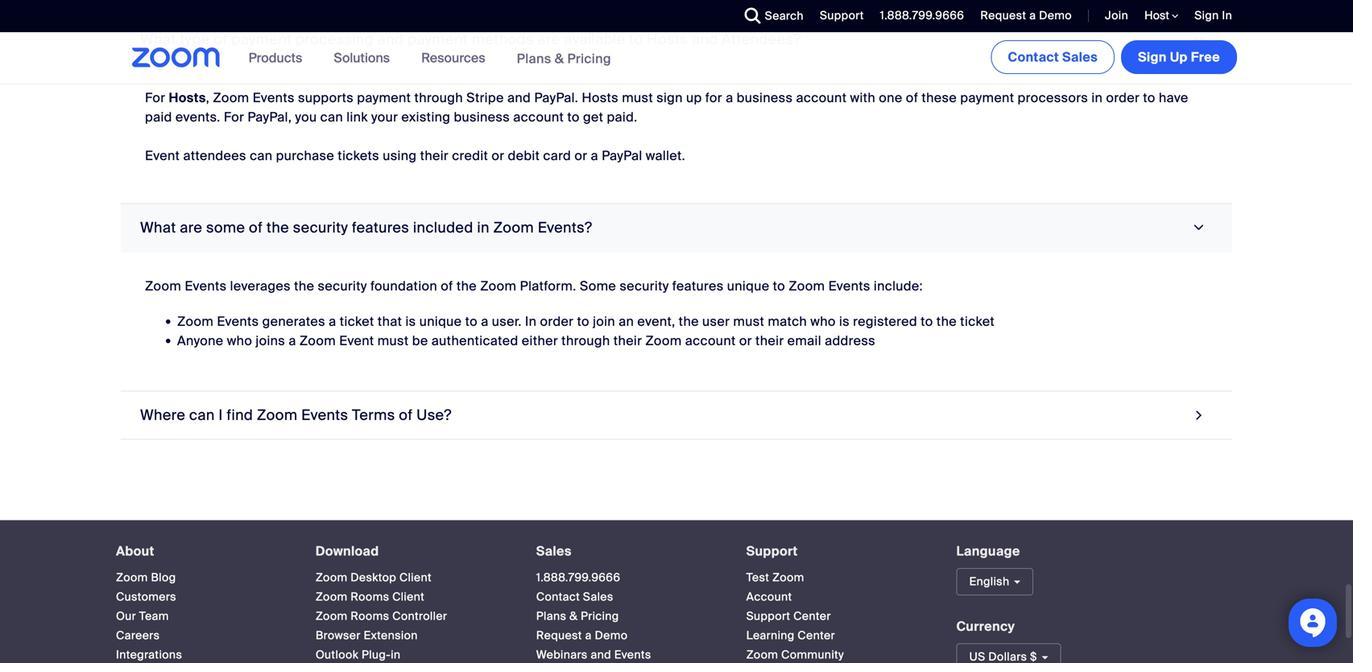 Task type: locate. For each thing, give the bounding box(es) containing it.
business
[[737, 89, 793, 106], [454, 109, 510, 126]]

terms
[[352, 406, 395, 425]]

the up authenticated at left
[[457, 278, 477, 295]]

request
[[981, 8, 1027, 23], [536, 629, 582, 644]]

2 horizontal spatial can
[[320, 109, 343, 126]]

0 horizontal spatial through
[[415, 89, 463, 106]]

hosts inside , zoom events supports payment through stripe and paypal. hosts must sign up for a business account with one of these payment processors in order to have paid events. for paypal, you can link your existing business account to get paid.
[[582, 89, 619, 106]]

events inside dropdown button
[[301, 406, 348, 425]]

sign
[[657, 89, 683, 106]]

of inside , zoom events supports payment through stripe and paypal. hosts must sign up for a business account with one of these payment processors in order to have paid events. for paypal, you can link your existing business account to get paid.
[[906, 89, 919, 106]]

2 vertical spatial account
[[685, 333, 736, 350]]

events up paypal,
[[253, 89, 295, 106]]

pricing down available
[[568, 50, 611, 67]]

0 vertical spatial 1.888.799.9666
[[880, 8, 965, 23]]

request a demo link
[[969, 0, 1076, 32], [981, 8, 1072, 23], [536, 629, 628, 644]]

of right one
[[906, 89, 919, 106]]

rooms
[[351, 590, 389, 605], [351, 609, 389, 624]]

and left attendees?
[[692, 30, 718, 49]]

paypal,
[[248, 109, 292, 126]]

support right 'search' at the top of page
[[820, 8, 864, 23]]

of right foundation
[[441, 278, 453, 295]]

a down generates
[[289, 333, 296, 350]]

0 vertical spatial sign
[[1195, 8, 1219, 23]]

contact down 1.888.799.9666 link
[[536, 590, 580, 605]]

in up either
[[525, 313, 537, 330]]

plans down "methods"
[[517, 50, 551, 67]]

1 horizontal spatial in
[[1222, 8, 1233, 23]]

to left the join
[[577, 313, 590, 330]]

demo inside 1.888.799.9666 contact sales plans & pricing request a demo webinars and events
[[595, 629, 628, 644]]

hosts up events. at left
[[169, 89, 206, 106]]

sales up the processors
[[1063, 49, 1098, 66]]

& inside product information navigation
[[555, 50, 564, 67]]

tab list
[[121, 0, 1233, 440]]

main content
[[0, 0, 1353, 521]]

to right available
[[629, 30, 643, 49]]

zoom logo image
[[132, 48, 220, 68]]

search
[[765, 8, 804, 23]]

their down the an
[[614, 333, 642, 350]]

0 horizontal spatial contact sales link
[[536, 590, 614, 605]]

2 horizontal spatial account
[[796, 89, 847, 106]]

hosts up get
[[582, 89, 619, 106]]

order down meetings navigation
[[1106, 89, 1140, 106]]

, zoom events supports payment through stripe and paypal. hosts must sign up for a business account with one of these payment processors in order to have paid events. for paypal, you can link your existing business account to get paid.
[[145, 89, 1189, 126]]

event left be
[[339, 333, 374, 350]]

include:
[[874, 278, 923, 295]]

payment up resources
[[408, 30, 468, 49]]

0 horizontal spatial account
[[513, 109, 564, 126]]

business right for
[[737, 89, 793, 106]]

2 horizontal spatial their
[[756, 333, 784, 350]]

1 vertical spatial who
[[227, 333, 252, 350]]

processing
[[296, 30, 374, 49]]

a up webinars and events link
[[585, 629, 592, 644]]

host button
[[1145, 8, 1179, 23]]

through down the join
[[562, 333, 610, 350]]

be
[[412, 333, 428, 350]]

card
[[543, 147, 571, 164]]

0 horizontal spatial &
[[555, 50, 564, 67]]

pricing inside product information navigation
[[568, 50, 611, 67]]

must
[[622, 89, 653, 106], [733, 313, 765, 330], [378, 333, 409, 350]]

join link up meetings navigation
[[1105, 8, 1129, 23]]

a left paypal
[[591, 147, 598, 164]]

processors
[[1018, 89, 1088, 106]]

order inside zoom events generates a ticket that is unique to a user. in order to join an event, the user must match who is registered to the ticket anyone who joins a zoom event must be authenticated either through their zoom account or their email address
[[540, 313, 574, 330]]

0 vertical spatial are
[[538, 30, 560, 49]]

contact sales link down 1.888.799.9666 link
[[536, 590, 614, 605]]

1.888.799.9666 inside 1.888.799.9666 contact sales plans & pricing request a demo webinars and events
[[536, 571, 621, 586]]

of right some
[[249, 219, 263, 237]]

of left the use?
[[399, 406, 413, 425]]

pricing
[[568, 50, 611, 67], [581, 609, 619, 624]]

account
[[796, 89, 847, 106], [513, 109, 564, 126], [685, 333, 736, 350]]

sign up free
[[1195, 8, 1219, 23]]

unique inside zoom events generates a ticket that is unique to a user. in order to join an event, the user must match who is registered to the ticket anyone who joins a zoom event must be authenticated either through their zoom account or their email address
[[420, 313, 462, 330]]

customers
[[116, 590, 176, 605]]

unique up be
[[420, 313, 462, 330]]

attendees?
[[722, 30, 801, 49]]

1.888.799.9666 button
[[868, 0, 969, 32], [880, 8, 965, 23]]

0 horizontal spatial are
[[180, 219, 202, 237]]

resources button
[[421, 32, 493, 84]]

0 horizontal spatial in
[[391, 648, 401, 663]]

1.888.799.9666
[[880, 8, 965, 23], [536, 571, 621, 586]]

anyone
[[177, 333, 224, 350]]

1 vertical spatial contact
[[536, 590, 580, 605]]

or left the email
[[739, 333, 752, 350]]

must inside , zoom events supports payment through stripe and paypal. hosts must sign up for a business account with one of these payment processors in order to have paid events. for paypal, you can link your existing business account to get paid.
[[622, 89, 653, 106]]

security down the purchase
[[293, 219, 348, 237]]

1 vertical spatial event
[[339, 333, 374, 350]]

0 horizontal spatial ticket
[[340, 313, 374, 330]]

learning center link
[[747, 629, 835, 644]]

1 vertical spatial unique
[[420, 313, 462, 330]]

1 vertical spatial support
[[747, 543, 798, 560]]

webinars
[[536, 648, 588, 663]]

2 vertical spatial support
[[747, 609, 791, 624]]

account down user on the right top
[[685, 333, 736, 350]]

& down 1.888.799.9666 link
[[570, 609, 578, 624]]

1 vertical spatial rooms
[[351, 609, 389, 624]]

plans
[[517, 50, 551, 67], [536, 609, 567, 624]]

one
[[879, 89, 903, 106]]

1 vertical spatial in
[[477, 219, 490, 237]]

can left 'i'
[[189, 406, 215, 425]]

0 vertical spatial request
[[981, 8, 1027, 23]]

client
[[400, 571, 432, 586], [392, 590, 425, 605]]

0 horizontal spatial hosts
[[169, 89, 206, 106]]

and right the webinars
[[591, 648, 611, 663]]

their down match
[[756, 333, 784, 350]]

0 vertical spatial support
[[820, 8, 864, 23]]

1 vertical spatial sign
[[1138, 49, 1167, 66]]

1 horizontal spatial account
[[685, 333, 736, 350]]

test zoom link
[[747, 571, 805, 586]]

1 vertical spatial demo
[[595, 629, 628, 644]]

business down stripe
[[454, 109, 510, 126]]

account link
[[747, 590, 792, 605]]

through inside zoom events generates a ticket that is unique to a user. in order to join an event, the user must match who is registered to the ticket anyone who joins a zoom event must be authenticated either through their zoom account or their email address
[[562, 333, 610, 350]]

outlook
[[316, 648, 359, 663]]

account down paypal.
[[513, 109, 564, 126]]

contact sales link inside meetings navigation
[[991, 40, 1115, 74]]

contact inside 1.888.799.9666 contact sales plans & pricing request a demo webinars and events
[[536, 590, 580, 605]]

webinars and events link
[[536, 648, 651, 663]]

0 vertical spatial pricing
[[568, 50, 611, 67]]

1 vertical spatial sales
[[536, 543, 572, 560]]

rooms down zoom rooms client link
[[351, 609, 389, 624]]

products button
[[249, 32, 310, 84]]

in up sign up free button
[[1222, 8, 1233, 23]]

2 vertical spatial can
[[189, 406, 215, 425]]

1 horizontal spatial through
[[562, 333, 610, 350]]

is right that
[[406, 313, 416, 330]]

what type of payment processing and payment methods are available to hosts and attendees? button
[[121, 16, 1233, 64]]

0 vertical spatial can
[[320, 109, 343, 126]]

1 vertical spatial must
[[733, 313, 765, 330]]

2 what from the top
[[140, 219, 176, 237]]

unique up user on the right top
[[727, 278, 770, 295]]

0 vertical spatial contact
[[1008, 49, 1059, 66]]

available
[[564, 30, 625, 49]]

1 vertical spatial are
[[180, 219, 202, 237]]

0 vertical spatial in
[[1092, 89, 1103, 106]]

2 vertical spatial must
[[378, 333, 409, 350]]

tickets
[[338, 147, 379, 164]]

1 horizontal spatial features
[[673, 278, 724, 295]]

events right the webinars
[[614, 648, 651, 663]]

in right included
[[477, 219, 490, 237]]

plans up the webinars
[[536, 609, 567, 624]]

is up address
[[839, 313, 850, 330]]

sign in link
[[1183, 0, 1241, 32], [1195, 8, 1233, 23]]

products
[[249, 50, 302, 66]]

test zoom account support center learning center zoom community
[[747, 571, 844, 663]]

1 horizontal spatial is
[[839, 313, 850, 330]]

1 horizontal spatial 1.888.799.9666
[[880, 8, 965, 23]]

1 vertical spatial in
[[525, 313, 537, 330]]

0 horizontal spatial unique
[[420, 313, 462, 330]]

hosts up "sign"
[[647, 30, 688, 49]]

1 horizontal spatial are
[[538, 30, 560, 49]]

main content containing what type of payment processing and payment methods are available to hosts and attendees?
[[0, 0, 1353, 521]]

1 horizontal spatial in
[[477, 219, 490, 237]]

the up generates
[[294, 278, 314, 295]]

of
[[214, 30, 228, 49], [906, 89, 919, 106], [249, 219, 263, 237], [441, 278, 453, 295], [399, 406, 413, 425]]

events left "include:"
[[829, 278, 871, 295]]

1 horizontal spatial &
[[570, 609, 578, 624]]

joins
[[256, 333, 285, 350]]

0 vertical spatial through
[[415, 89, 463, 106]]

language
[[957, 543, 1021, 560]]

sign inside button
[[1138, 49, 1167, 66]]

event inside zoom events generates a ticket that is unique to a user. in order to join an event, the user must match who is registered to the ticket anyone who joins a zoom event must be authenticated either through their zoom account or their email address
[[339, 333, 374, 350]]

ticket
[[340, 313, 374, 330], [960, 313, 995, 330]]

plans inside 1.888.799.9666 contact sales plans & pricing request a demo webinars and events
[[536, 609, 567, 624]]

right image
[[1192, 405, 1207, 427]]

banner
[[113, 32, 1241, 85]]

what left some
[[140, 219, 176, 237]]

sign for sign up free
[[1138, 49, 1167, 66]]

to up authenticated at left
[[465, 313, 478, 330]]

for
[[706, 89, 723, 106]]

demo up webinars and events link
[[595, 629, 628, 644]]

the right some
[[267, 219, 289, 237]]

to left get
[[567, 109, 580, 126]]

in
[[1092, 89, 1103, 106], [477, 219, 490, 237], [391, 648, 401, 663]]

sales
[[1063, 49, 1098, 66], [536, 543, 572, 560], [583, 590, 614, 605]]

0 horizontal spatial contact
[[536, 590, 580, 605]]

0 vertical spatial unique
[[727, 278, 770, 295]]

for
[[145, 89, 165, 106], [224, 109, 244, 126]]

1 vertical spatial &
[[570, 609, 578, 624]]

center up community
[[798, 629, 835, 644]]

in right the processors
[[1092, 89, 1103, 106]]

2 horizontal spatial in
[[1092, 89, 1103, 106]]

1.888.799.9666 for 1.888.799.9666 contact sales plans & pricing request a demo webinars and events
[[536, 571, 621, 586]]

can down supports
[[320, 109, 343, 126]]

request up the webinars
[[536, 629, 582, 644]]

sign up free button
[[1121, 40, 1237, 74]]

1 horizontal spatial sales
[[583, 590, 614, 605]]

1 horizontal spatial contact sales link
[[991, 40, 1115, 74]]

contact inside meetings navigation
[[1008, 49, 1059, 66]]

0 horizontal spatial can
[[189, 406, 215, 425]]

1 vertical spatial plans
[[536, 609, 567, 624]]

0 horizontal spatial their
[[420, 147, 449, 164]]

contact down request a demo
[[1008, 49, 1059, 66]]

1 is from the left
[[406, 313, 416, 330]]

demo
[[1039, 8, 1072, 23], [595, 629, 628, 644]]

0 vertical spatial features
[[352, 219, 409, 237]]

sign for sign in
[[1195, 8, 1219, 23]]

account left 'with'
[[796, 89, 847, 106]]

are left some
[[180, 219, 202, 237]]

and
[[378, 30, 404, 49], [692, 30, 718, 49], [508, 89, 531, 106], [591, 648, 611, 663]]

are inside what are some of the security features included in zoom events? dropdown button
[[180, 219, 202, 237]]

purchase
[[276, 147, 334, 164]]

0 vertical spatial for
[[145, 89, 165, 106]]

pricing up webinars and events link
[[581, 609, 619, 624]]

1 horizontal spatial who
[[811, 313, 836, 330]]

order inside , zoom events supports payment through stripe and paypal. hosts must sign up for a business account with one of these payment processors in order to have paid events. for paypal, you can link your existing business account to get paid.
[[1106, 89, 1140, 106]]

1 horizontal spatial or
[[575, 147, 588, 164]]

1 vertical spatial pricing
[[581, 609, 619, 624]]

controller
[[392, 609, 447, 624]]

1 vertical spatial account
[[513, 109, 564, 126]]

get
[[583, 109, 604, 126]]

and inside , zoom events supports payment through stripe and paypal. hosts must sign up for a business account with one of these payment processors in order to have paid events. for paypal, you can link your existing business account to get paid.
[[508, 89, 531, 106]]

for left paypal,
[[224, 109, 244, 126]]

1 vertical spatial what
[[140, 219, 176, 237]]

up
[[686, 89, 702, 106]]

paypal
[[602, 147, 643, 164]]

sales up 1.888.799.9666 link
[[536, 543, 572, 560]]

0 vertical spatial in
[[1222, 8, 1233, 23]]

features up user on the right top
[[673, 278, 724, 295]]

1 vertical spatial for
[[224, 109, 244, 126]]

are up plans & pricing
[[538, 30, 560, 49]]

product information navigation
[[237, 32, 623, 85]]

the inside dropdown button
[[267, 219, 289, 237]]

demo up contact sales
[[1039, 8, 1072, 23]]

0 vertical spatial plans
[[517, 50, 551, 67]]

in
[[1222, 8, 1233, 23], [525, 313, 537, 330]]

through up existing
[[415, 89, 463, 106]]

can down paypal,
[[250, 147, 273, 164]]

0 horizontal spatial 1.888.799.9666
[[536, 571, 621, 586]]

a up authenticated at left
[[481, 313, 489, 330]]

2 horizontal spatial hosts
[[647, 30, 688, 49]]

the right registered
[[937, 313, 957, 330]]

event
[[145, 147, 180, 164], [339, 333, 374, 350]]

sign left up
[[1138, 49, 1167, 66]]

1 horizontal spatial contact
[[1008, 49, 1059, 66]]

must right user on the right top
[[733, 313, 765, 330]]

0 vertical spatial &
[[555, 50, 564, 67]]

a inside , zoom events supports payment through stripe and paypal. hosts must sign up for a business account with one of these payment processors in order to have paid events. for paypal, you can link your existing business account to get paid.
[[726, 89, 733, 106]]

0 horizontal spatial is
[[406, 313, 416, 330]]

in inside zoom events generates a ticket that is unique to a user. in order to join an event, the user must match who is registered to the ticket anyone who joins a zoom event must be authenticated either through their zoom account or their email address
[[525, 313, 537, 330]]

1 horizontal spatial order
[[1106, 89, 1140, 106]]

1 vertical spatial contact sales link
[[536, 590, 614, 605]]

0 horizontal spatial demo
[[595, 629, 628, 644]]

2 horizontal spatial sales
[[1063, 49, 1098, 66]]

0 horizontal spatial features
[[352, 219, 409, 237]]

what for what type of payment processing and payment methods are available to hosts and attendees?
[[140, 30, 176, 49]]

0 horizontal spatial in
[[525, 313, 537, 330]]

for up the paid
[[145, 89, 165, 106]]

request up contact sales
[[981, 8, 1027, 23]]

& up paypal.
[[555, 50, 564, 67]]

who up the email
[[811, 313, 836, 330]]

zoom events generates a ticket that is unique to a user. in order to join an event, the user must match who is registered to the ticket anyone who joins a zoom event must be authenticated either through their zoom account or their email address
[[177, 313, 995, 350]]

must up paid.
[[622, 89, 653, 106]]

who left joins
[[227, 333, 252, 350]]

can
[[320, 109, 343, 126], [250, 147, 273, 164], [189, 406, 215, 425]]

0 horizontal spatial sales
[[536, 543, 572, 560]]

or left debit
[[492, 147, 505, 164]]

0 horizontal spatial who
[[227, 333, 252, 350]]

and inside 1.888.799.9666 contact sales plans & pricing request a demo webinars and events
[[591, 648, 611, 663]]

account inside zoom events generates a ticket that is unique to a user. in order to join an event, the user must match who is registered to the ticket anyone who joins a zoom event must be authenticated either through their zoom account or their email address
[[685, 333, 736, 350]]

what type of payment processing and payment methods are available to hosts and attendees?
[[140, 30, 801, 49]]

0 horizontal spatial sign
[[1138, 49, 1167, 66]]

order up either
[[540, 313, 574, 330]]

2 horizontal spatial or
[[739, 333, 752, 350]]

0 vertical spatial event
[[145, 147, 180, 164]]

sales down 1.888.799.9666 link
[[583, 590, 614, 605]]

banner containing contact sales
[[113, 32, 1241, 85]]

1 horizontal spatial their
[[614, 333, 642, 350]]

rooms down the 'desktop'
[[351, 590, 389, 605]]

0 vertical spatial what
[[140, 30, 176, 49]]

a right for
[[726, 89, 733, 106]]

2 is from the left
[[839, 313, 850, 330]]

payment right these
[[961, 89, 1015, 106]]

1 vertical spatial 1.888.799.9666
[[536, 571, 621, 586]]

payment up your
[[357, 89, 411, 106]]

& inside 1.888.799.9666 contact sales plans & pricing request a demo webinars and events
[[570, 609, 578, 624]]

of right type
[[214, 30, 228, 49]]

meetings navigation
[[988, 32, 1241, 77]]

1 what from the top
[[140, 30, 176, 49]]

hosts inside dropdown button
[[647, 30, 688, 49]]

must down that
[[378, 333, 409, 350]]

for inside , zoom events supports payment through stripe and paypal. hosts must sign up for a business account with one of these payment processors in order to have paid events. for paypal, you can link your existing business account to get paid.
[[224, 109, 244, 126]]

events left leverages
[[185, 278, 227, 295]]

stripe
[[467, 89, 504, 106]]

debit
[[508, 147, 540, 164]]

in down extension
[[391, 648, 401, 663]]

events up joins
[[217, 313, 259, 330]]

1 horizontal spatial event
[[339, 333, 374, 350]]

or
[[492, 147, 505, 164], [575, 147, 588, 164], [739, 333, 752, 350]]

1 horizontal spatial business
[[737, 89, 793, 106]]

1 vertical spatial can
[[250, 147, 273, 164]]



Task type: vqa. For each thing, say whether or not it's contained in the screenshot.


Task type: describe. For each thing, give the bounding box(es) containing it.
payment up products at left top
[[231, 30, 292, 49]]

community
[[781, 648, 844, 663]]

our
[[116, 609, 136, 624]]

plans inside product information navigation
[[517, 50, 551, 67]]

to left have
[[1143, 89, 1156, 106]]

type
[[180, 30, 210, 49]]

and up solutions
[[378, 30, 404, 49]]

integrations
[[116, 648, 182, 663]]

,
[[206, 89, 210, 106]]

free
[[1191, 49, 1221, 66]]

1 ticket from the left
[[340, 313, 374, 330]]

using
[[383, 147, 417, 164]]

are inside 'what type of payment processing and payment methods are available to hosts and attendees?' dropdown button
[[538, 30, 560, 49]]

1 horizontal spatial can
[[250, 147, 273, 164]]

0 horizontal spatial event
[[145, 147, 180, 164]]

a inside 1.888.799.9666 contact sales plans & pricing request a demo webinars and events
[[585, 629, 592, 644]]

an
[[619, 313, 634, 330]]

sign up free
[[1138, 49, 1221, 66]]

our team link
[[116, 609, 169, 624]]

zoom events leverages the security foundation of the zoom platform. some security features unique to zoom events include:
[[145, 278, 923, 295]]

features inside dropdown button
[[352, 219, 409, 237]]

to inside dropdown button
[[629, 30, 643, 49]]

request a demo
[[981, 8, 1072, 23]]

some
[[580, 278, 616, 295]]

you
[[295, 109, 317, 126]]

2 rooms from the top
[[351, 609, 389, 624]]

1 rooms from the top
[[351, 590, 389, 605]]

event,
[[638, 313, 675, 330]]

a up contact sales
[[1030, 8, 1036, 23]]

in inside , zoom events supports payment through stripe and paypal. hosts must sign up for a business account with one of these payment processors in order to have paid events. for paypal, you can link your existing business account to get paid.
[[1092, 89, 1103, 106]]

0 vertical spatial who
[[811, 313, 836, 330]]

careers link
[[116, 629, 160, 644]]

host
[[1145, 8, 1172, 23]]

currency
[[957, 619, 1015, 636]]

or inside zoom events generates a ticket that is unique to a user. in order to join an event, the user must match who is registered to the ticket anyone who joins a zoom event must be authenticated either through their zoom account or their email address
[[739, 333, 752, 350]]

paid.
[[607, 109, 638, 126]]

1 horizontal spatial unique
[[727, 278, 770, 295]]

up
[[1170, 49, 1188, 66]]

1.888.799.9666 contact sales plans & pricing request a demo webinars and events
[[536, 571, 651, 663]]

support inside test zoom account support center learning center zoom community
[[747, 609, 791, 624]]

0 horizontal spatial business
[[454, 109, 510, 126]]

that
[[378, 313, 402, 330]]

in inside dropdown button
[[477, 219, 490, 237]]

some
[[206, 219, 245, 237]]

0 vertical spatial center
[[794, 609, 831, 624]]

foundation
[[371, 278, 437, 295]]

1 vertical spatial center
[[798, 629, 835, 644]]

join link left the host
[[1093, 0, 1133, 32]]

through inside , zoom events supports payment through stripe and paypal. hosts must sign up for a business account with one of these payment processors in order to have paid events. for paypal, you can link your existing business account to get paid.
[[415, 89, 463, 106]]

can inside , zoom events supports payment through stripe and paypal. hosts must sign up for a business account with one of these payment processors in order to have paid events. for paypal, you can link your existing business account to get paid.
[[320, 109, 343, 126]]

customers link
[[116, 590, 176, 605]]

blog
[[151, 571, 176, 586]]

careers
[[116, 629, 160, 644]]

1.888.799.9666 link
[[536, 571, 621, 586]]

english button
[[957, 569, 1034, 596]]

account
[[747, 590, 792, 605]]

1 horizontal spatial demo
[[1039, 8, 1072, 23]]

sales link
[[536, 543, 572, 560]]

browser extension link
[[316, 629, 418, 644]]

to up match
[[773, 278, 786, 295]]

existing
[[402, 109, 451, 126]]

zoom blog link
[[116, 571, 176, 586]]

for hosts
[[145, 89, 206, 106]]

events inside , zoom events supports payment through stripe and paypal. hosts must sign up for a business account with one of these payment processors in order to have paid events. for paypal, you can link your existing business account to get paid.
[[253, 89, 295, 106]]

address
[[825, 333, 876, 350]]

these
[[922, 89, 957, 106]]

zoom rooms controller link
[[316, 609, 447, 624]]

request inside 1.888.799.9666 contact sales plans & pricing request a demo webinars and events
[[536, 629, 582, 644]]

sales inside meetings navigation
[[1063, 49, 1098, 66]]

about
[[116, 543, 154, 560]]

zoom inside zoom blog customers our team careers integrations
[[116, 571, 148, 586]]

user
[[703, 313, 730, 330]]

what for what are some of the security features included in zoom events?
[[140, 219, 176, 237]]

search button
[[733, 0, 808, 32]]

your
[[371, 109, 398, 126]]

paypal.
[[534, 89, 579, 106]]

0 vertical spatial account
[[796, 89, 847, 106]]

events?
[[538, 219, 592, 237]]

events inside zoom events generates a ticket that is unique to a user. in order to join an event, the user must match who is registered to the ticket anyone who joins a zoom event must be authenticated either through their zoom account or their email address
[[217, 313, 259, 330]]

events.
[[176, 109, 220, 126]]

zoom rooms client link
[[316, 590, 425, 605]]

can inside dropdown button
[[189, 406, 215, 425]]

either
[[522, 333, 558, 350]]

right image
[[1189, 220, 1210, 235]]

outlook plug-in link
[[316, 648, 401, 663]]

join
[[1105, 8, 1129, 23]]

i
[[219, 406, 223, 425]]

the left user on the right top
[[679, 313, 699, 330]]

test
[[747, 571, 770, 586]]

browser
[[316, 629, 361, 644]]

0 horizontal spatial for
[[145, 89, 165, 106]]

zoom inside , zoom events supports payment through stripe and paypal. hosts must sign up for a business account with one of these payment processors in order to have paid events. for paypal, you can link your existing business account to get paid.
[[213, 89, 249, 106]]

match
[[768, 313, 807, 330]]

have
[[1159, 89, 1189, 106]]

what are some of the security features included in zoom events? button
[[121, 204, 1233, 252]]

registered
[[853, 313, 918, 330]]

0 vertical spatial client
[[400, 571, 432, 586]]

where can i find zoom events terms of use?
[[140, 406, 452, 425]]

learning
[[747, 629, 795, 644]]

a right generates
[[329, 313, 336, 330]]

zoom desktop client zoom rooms client zoom rooms controller browser extension outlook plug-in
[[316, 571, 447, 663]]

0 horizontal spatial or
[[492, 147, 505, 164]]

about link
[[116, 543, 154, 560]]

security up event, at the top
[[620, 278, 669, 295]]

1.888.799.9666 for 1.888.799.9666
[[880, 8, 965, 23]]

1 horizontal spatial request
[[981, 8, 1027, 23]]

1 vertical spatial client
[[392, 590, 425, 605]]

tab list containing what type of payment processing and payment methods are available to hosts and attendees?
[[121, 0, 1233, 440]]

sales inside 1.888.799.9666 contact sales plans & pricing request a demo webinars and events
[[583, 590, 614, 605]]

1 vertical spatial features
[[673, 278, 724, 295]]

solutions
[[334, 50, 390, 66]]

team
[[139, 609, 169, 624]]

in inside the zoom desktop client zoom rooms client zoom rooms controller browser extension outlook plug-in
[[391, 648, 401, 663]]

download
[[316, 543, 379, 560]]

link
[[347, 109, 368, 126]]

integrations link
[[116, 648, 182, 663]]

with
[[850, 89, 876, 106]]

pricing inside 1.888.799.9666 contact sales plans & pricing request a demo webinars and events
[[581, 609, 619, 624]]

security up generates
[[318, 278, 367, 295]]

user.
[[492, 313, 522, 330]]

plans & pricing
[[517, 50, 611, 67]]

security inside dropdown button
[[293, 219, 348, 237]]

authenticated
[[432, 333, 518, 350]]

0 horizontal spatial must
[[378, 333, 409, 350]]

events inside 1.888.799.9666 contact sales plans & pricing request a demo webinars and events
[[614, 648, 651, 663]]

event attendees can purchase tickets using their credit or debit card or a paypal wallet.
[[145, 147, 686, 164]]

download link
[[316, 543, 379, 560]]

what are some of the security features included in zoom events?
[[140, 219, 592, 237]]

attendees
[[183, 147, 246, 164]]

to right registered
[[921, 313, 933, 330]]

desktop
[[351, 571, 397, 586]]

0 vertical spatial business
[[737, 89, 793, 106]]

2 ticket from the left
[[960, 313, 995, 330]]

paid
[[145, 109, 172, 126]]

use?
[[417, 406, 452, 425]]

resources
[[421, 50, 485, 66]]

where
[[140, 406, 185, 425]]

supports
[[298, 89, 354, 106]]



